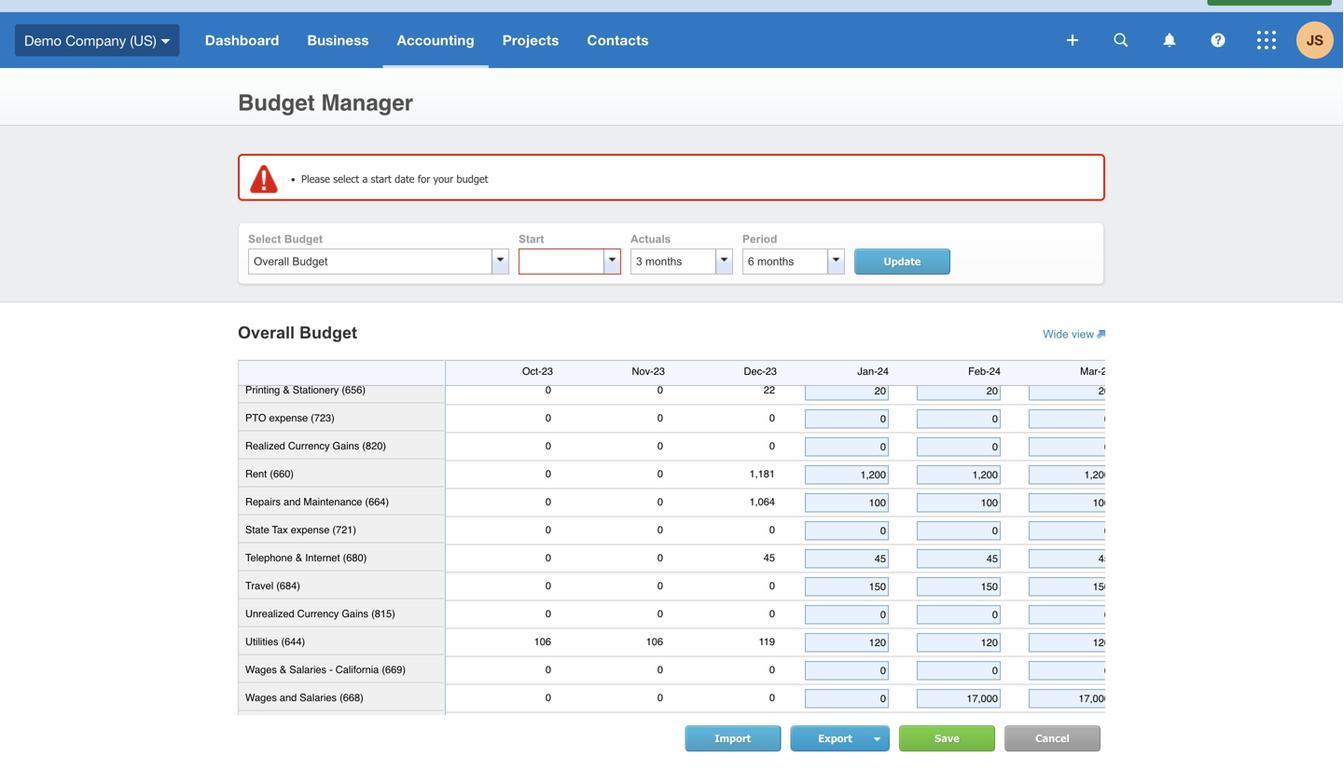 Task type: vqa. For each thing, say whether or not it's contained in the screenshot.
the top 'wages'
yes



Task type: describe. For each thing, give the bounding box(es) containing it.
utilities (644)
[[245, 636, 305, 648]]

svg image inside the demo company (us) popup button
[[161, 39, 170, 44]]

business button
[[293, 12, 383, 68]]

(660)
[[270, 468, 294, 480]]

(668)
[[340, 692, 364, 704]]

23 for oct-
[[542, 366, 553, 377]]

telephone
[[245, 552, 293, 564]]

export
[[819, 732, 856, 745]]

budget for select
[[284, 233, 323, 245]]

contacts button
[[573, 12, 663, 68]]

stationery
[[293, 384, 339, 396]]

24 for feb-
[[990, 366, 1001, 377]]

telephone & internet (680)
[[245, 552, 367, 564]]

internet
[[305, 552, 340, 564]]

select
[[248, 233, 281, 245]]

california
[[336, 664, 379, 676]]

state
[[245, 524, 269, 536]]

rent
[[245, 468, 267, 480]]

projects
[[503, 32, 559, 49]]

-
[[329, 664, 333, 676]]

import link
[[685, 726, 781, 752]]

0 horizontal spatial svg image
[[1211, 33, 1225, 47]]

select
[[333, 173, 359, 185]]

0 vertical spatial expense
[[269, 412, 308, 424]]

contacts
[[587, 32, 649, 49]]

please select a start date for your budget
[[301, 173, 488, 185]]

wages and salaries (668)
[[245, 692, 364, 704]]

realized currency gains (820)
[[245, 440, 386, 452]]

1 106 from the left
[[534, 636, 551, 648]]

dashboard link
[[191, 12, 293, 68]]

realized
[[245, 440, 285, 452]]

save
[[935, 732, 960, 745]]

0 vertical spatial budget
[[238, 90, 315, 116]]

(644)
[[281, 636, 305, 648]]

mar-
[[1081, 366, 1102, 377]]

1,181
[[750, 468, 775, 480]]

feb-
[[969, 366, 990, 377]]

for
[[418, 173, 430, 185]]

demo company (us) button
[[0, 12, 191, 68]]

(815)
[[371, 608, 395, 620]]

repairs
[[245, 496, 281, 508]]

budget
[[457, 173, 488, 185]]

(664)
[[365, 496, 389, 508]]

printing & stationery (656)
[[245, 384, 366, 396]]

45
[[764, 552, 775, 564]]

rent (660)
[[245, 468, 294, 480]]

currency for unrealized
[[297, 608, 339, 620]]

22
[[764, 384, 775, 396]]

dashboard
[[205, 32, 279, 49]]

update link
[[855, 249, 951, 275]]

and for repairs
[[284, 496, 301, 508]]

travel
[[245, 580, 274, 592]]

travel (684)
[[245, 580, 300, 592]]

js
[[1307, 32, 1324, 49]]

period
[[743, 233, 777, 245]]

wages for wages & salaries - california (669)
[[245, 664, 277, 676]]

& for telephone
[[296, 552, 302, 564]]

nov-23
[[632, 366, 665, 377]]

your
[[434, 173, 454, 185]]

wages for wages and salaries (668)
[[245, 692, 277, 704]]

a
[[362, 173, 368, 185]]

gains for (815)
[[342, 608, 369, 620]]

cancel link
[[1005, 726, 1101, 752]]

(820)
[[362, 440, 386, 452]]

unrealized
[[245, 608, 294, 620]]

repairs and maintenance (664)
[[245, 496, 389, 508]]

(723)
[[311, 412, 335, 424]]

(us)
[[130, 32, 156, 48]]

import
[[715, 732, 751, 745]]

pto expense (723)
[[245, 412, 335, 424]]

& for wages
[[280, 664, 287, 676]]

1 vertical spatial expense
[[291, 524, 330, 536]]

nov-
[[632, 366, 654, 377]]

(656)
[[342, 384, 366, 396]]

dec-
[[744, 366, 766, 377]]

24 for mar-
[[1102, 366, 1113, 377]]



Task type: locate. For each thing, give the bounding box(es) containing it.
2 106 from the left
[[646, 636, 663, 648]]

utilities
[[245, 636, 278, 648]]

1 vertical spatial wages
[[245, 692, 277, 704]]

1 vertical spatial salaries
[[300, 692, 337, 704]]

business
[[307, 32, 369, 49]]

1 horizontal spatial 106
[[646, 636, 663, 648]]

1 horizontal spatial svg image
[[1258, 31, 1276, 49]]

tax
[[272, 524, 288, 536]]

budget
[[238, 90, 315, 116], [284, 233, 323, 245], [300, 323, 357, 342]]

gains left the (815) at the left of the page
[[342, 608, 369, 620]]

feb-24
[[969, 366, 1001, 377]]

js button
[[1297, 12, 1343, 68]]

svg image
[[1114, 33, 1128, 47], [1164, 33, 1176, 47], [1067, 35, 1079, 46], [161, 39, 170, 44]]

start
[[519, 233, 544, 245]]

3 23 from the left
[[766, 366, 777, 377]]

budget right select
[[284, 233, 323, 245]]

0 vertical spatial currency
[[288, 440, 330, 452]]

select budget
[[248, 233, 323, 245]]

expense up telephone & internet (680)
[[291, 524, 330, 536]]

budget manager
[[238, 90, 413, 116]]

budget for overall
[[300, 323, 357, 342]]

1 vertical spatial gains
[[342, 608, 369, 620]]

update
[[884, 255, 921, 268]]

state tax expense (721)
[[245, 524, 356, 536]]

1 vertical spatial budget
[[284, 233, 323, 245]]

demo company (us)
[[24, 32, 156, 48]]

& right printing
[[283, 384, 290, 396]]

budget up stationery
[[300, 323, 357, 342]]

23 for nov-
[[654, 366, 665, 377]]

jan-24
[[858, 366, 889, 377]]

0 horizontal spatial 106
[[534, 636, 551, 648]]

banner containing dashboard
[[0, 0, 1343, 68]]

2 horizontal spatial 24
[[1102, 366, 1113, 377]]

start
[[371, 173, 392, 185]]

0 horizontal spatial 24
[[878, 366, 889, 377]]

2 23 from the left
[[654, 366, 665, 377]]

currency up (644)
[[297, 608, 339, 620]]

& for printing
[[283, 384, 290, 396]]

2 vertical spatial budget
[[300, 323, 357, 342]]

save link
[[899, 726, 995, 752]]

1 vertical spatial currency
[[297, 608, 339, 620]]

salaries for (668)
[[300, 692, 337, 704]]

& down the utilities (644)
[[280, 664, 287, 676]]

1 wages from the top
[[245, 664, 277, 676]]

1 vertical spatial and
[[280, 692, 297, 704]]

2 vertical spatial &
[[280, 664, 287, 676]]

accounting button
[[383, 12, 489, 68]]

salaries down the wages & salaries - california (669)
[[300, 692, 337, 704]]

1 horizontal spatial 24
[[990, 366, 1001, 377]]

banner
[[0, 0, 1343, 68]]

(721)
[[332, 524, 356, 536]]

0 horizontal spatial 23
[[542, 366, 553, 377]]

salaries left - at bottom
[[289, 664, 327, 676]]

printing
[[245, 384, 280, 396]]

24 for jan-
[[878, 366, 889, 377]]

1 23 from the left
[[542, 366, 553, 377]]

expense right pto
[[269, 412, 308, 424]]

manager
[[321, 90, 413, 116]]

(684)
[[276, 580, 300, 592]]

None text field
[[249, 250, 492, 274], [520, 250, 604, 274], [249, 250, 492, 274], [520, 250, 604, 274]]

0 vertical spatial salaries
[[289, 664, 327, 676]]

mar-24
[[1081, 366, 1113, 377]]

23
[[542, 366, 553, 377], [654, 366, 665, 377], [766, 366, 777, 377]]

0 vertical spatial and
[[284, 496, 301, 508]]

overall
[[238, 323, 295, 342]]

2 wages from the top
[[245, 692, 277, 704]]

119
[[759, 636, 775, 648]]

1 horizontal spatial 23
[[654, 366, 665, 377]]

cancel
[[1036, 732, 1070, 745]]

maintenance
[[304, 496, 362, 508]]

None text field
[[632, 250, 716, 274], [744, 250, 828, 274], [632, 250, 716, 274], [744, 250, 828, 274]]

and right repairs
[[284, 496, 301, 508]]

please
[[301, 173, 330, 185]]

currency down "(723)"
[[288, 440, 330, 452]]

currency
[[288, 440, 330, 452], [297, 608, 339, 620]]

24
[[878, 366, 889, 377], [990, 366, 1001, 377], [1102, 366, 1113, 377]]

0 vertical spatial wages
[[245, 664, 277, 676]]

0
[[546, 384, 551, 396], [658, 384, 663, 396], [546, 412, 551, 424], [658, 412, 663, 424], [770, 412, 775, 424], [546, 440, 551, 452], [658, 440, 663, 452], [770, 440, 775, 452], [546, 468, 551, 480], [658, 468, 663, 480], [546, 496, 551, 508], [658, 496, 663, 508], [546, 524, 551, 536], [658, 524, 663, 536], [770, 524, 775, 536], [546, 552, 551, 564], [658, 552, 663, 564], [546, 580, 551, 592], [658, 580, 663, 592], [770, 580, 775, 592], [546, 608, 551, 620], [658, 608, 663, 620], [770, 608, 775, 620], [546, 664, 551, 676], [658, 664, 663, 676], [770, 664, 775, 676], [546, 692, 551, 704], [658, 692, 663, 704], [770, 692, 775, 704]]

oct-23
[[522, 366, 553, 377]]

& left internet on the left bottom of the page
[[296, 552, 302, 564]]

salaries
[[289, 664, 327, 676], [300, 692, 337, 704]]

budget down dashboard
[[238, 90, 315, 116]]

0 vertical spatial &
[[283, 384, 290, 396]]

1 24 from the left
[[878, 366, 889, 377]]

2 24 from the left
[[990, 366, 1001, 377]]

None field
[[808, 385, 886, 397], [920, 385, 998, 397], [1032, 385, 1110, 397], [808, 413, 886, 425], [920, 413, 998, 425], [1032, 413, 1110, 425], [808, 441, 886, 453], [920, 441, 998, 453], [1032, 441, 1110, 453], [808, 469, 886, 481], [920, 469, 998, 481], [1032, 469, 1110, 481], [808, 497, 886, 509], [920, 497, 998, 509], [1032, 497, 1110, 509], [808, 525, 886, 537], [920, 525, 998, 537], [1032, 525, 1110, 537], [808, 553, 886, 565], [920, 553, 998, 565], [1032, 553, 1110, 565], [808, 581, 886, 593], [920, 581, 998, 593], [1032, 581, 1110, 593], [808, 609, 886, 621], [920, 609, 998, 621], [1032, 609, 1110, 621], [808, 637, 886, 649], [920, 637, 998, 649], [1032, 637, 1110, 649], [808, 665, 886, 677], [920, 665, 998, 677], [1032, 665, 1110, 677], [808, 693, 886, 705], [920, 693, 998, 705], [1032, 693, 1110, 705], [808, 385, 886, 397], [920, 385, 998, 397], [1032, 385, 1110, 397], [808, 413, 886, 425], [920, 413, 998, 425], [1032, 413, 1110, 425], [808, 441, 886, 453], [920, 441, 998, 453], [1032, 441, 1110, 453], [808, 469, 886, 481], [920, 469, 998, 481], [1032, 469, 1110, 481], [808, 497, 886, 509], [920, 497, 998, 509], [1032, 497, 1110, 509], [808, 525, 886, 537], [920, 525, 998, 537], [1032, 525, 1110, 537], [808, 553, 886, 565], [920, 553, 998, 565], [1032, 553, 1110, 565], [808, 581, 886, 593], [920, 581, 998, 593], [1032, 581, 1110, 593], [808, 609, 886, 621], [920, 609, 998, 621], [1032, 609, 1110, 621], [808, 637, 886, 649], [920, 637, 998, 649], [1032, 637, 1110, 649], [808, 665, 886, 677], [920, 665, 998, 677], [1032, 665, 1110, 677], [808, 693, 886, 705], [920, 693, 998, 705], [1032, 693, 1110, 705]]

currency for realized
[[288, 440, 330, 452]]

(680)
[[343, 552, 367, 564]]

overall budget
[[238, 323, 357, 342]]

dec-23
[[744, 366, 777, 377]]

(669)
[[382, 664, 406, 676]]

projects button
[[489, 12, 573, 68]]

1,064
[[750, 496, 775, 508]]

106
[[534, 636, 551, 648], [646, 636, 663, 648]]

svg image
[[1258, 31, 1276, 49], [1211, 33, 1225, 47]]

3 24 from the left
[[1102, 366, 1113, 377]]

0 vertical spatial gains
[[333, 440, 359, 452]]

date
[[395, 173, 415, 185]]

2 horizontal spatial 23
[[766, 366, 777, 377]]

wages
[[245, 664, 277, 676], [245, 692, 277, 704]]

actuals
[[631, 233, 671, 245]]

gains
[[333, 440, 359, 452], [342, 608, 369, 620]]

&
[[283, 384, 290, 396], [296, 552, 302, 564], [280, 664, 287, 676]]

pto
[[245, 412, 266, 424]]

salaries for -
[[289, 664, 327, 676]]

and for wages
[[280, 692, 297, 704]]

1 vertical spatial &
[[296, 552, 302, 564]]

wages & salaries - california (669)
[[245, 664, 406, 676]]

accounting
[[397, 32, 475, 49]]

gains left (820)
[[333, 440, 359, 452]]

23 for dec-
[[766, 366, 777, 377]]

company
[[65, 32, 126, 48]]

and down the wages & salaries - california (669)
[[280, 692, 297, 704]]

demo
[[24, 32, 62, 48]]

unrealized currency gains (815)
[[245, 608, 395, 620]]

oct-
[[522, 366, 542, 377]]

gains for (820)
[[333, 440, 359, 452]]

expense
[[269, 412, 308, 424], [291, 524, 330, 536]]

jan-
[[858, 366, 878, 377]]



